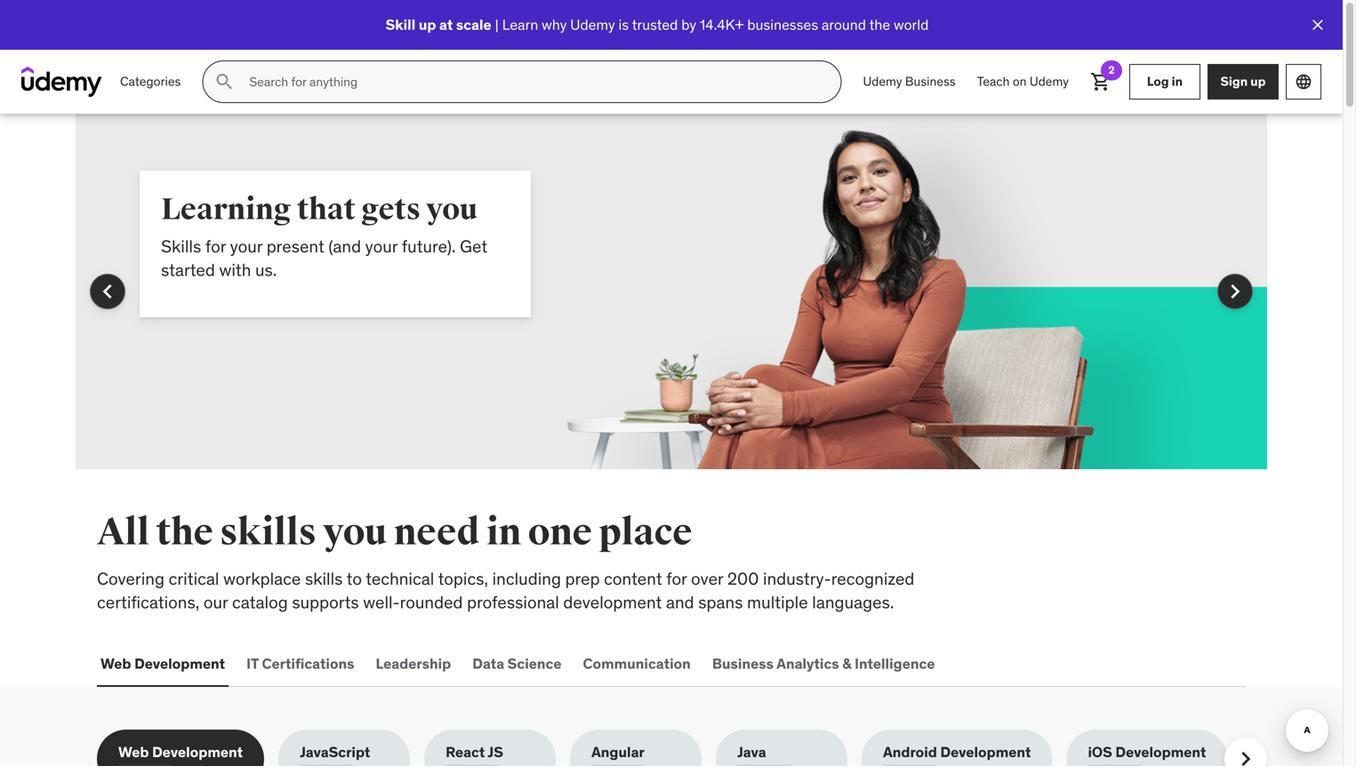 Task type: describe. For each thing, give the bounding box(es) containing it.
professional
[[467, 592, 559, 613]]

java
[[672, 744, 701, 762]]

multiple
[[747, 592, 808, 613]]

topic filters element
[[97, 730, 1270, 766]]

learning that gets you skills for your present (and your future). get started with us.
[[161, 191, 487, 281]]

learn
[[502, 15, 538, 34]]

data
[[472, 655, 504, 673]]

previous image
[[93, 277, 122, 306]]

future).
[[402, 236, 456, 257]]

web development inside topic filters element
[[118, 744, 243, 762]]

communication
[[583, 655, 691, 673]]

0 vertical spatial the
[[869, 15, 890, 34]]

carousel element
[[76, 114, 1267, 512]]

1 vertical spatial in
[[486, 510, 521, 556]]

web inside topic filters element
[[118, 744, 149, 762]]

us.
[[255, 259, 277, 281]]

0 horizontal spatial the
[[156, 510, 213, 556]]

web development inside button
[[100, 655, 225, 673]]

react js
[[433, 744, 490, 762]]

over
[[691, 568, 723, 590]]

leadership
[[376, 655, 451, 673]]

android
[[805, 744, 859, 762]]

including
[[492, 568, 561, 590]]

(and
[[328, 236, 361, 257]]

need
[[394, 510, 480, 556]]

our
[[204, 592, 228, 613]]

14.4k+
[[700, 15, 744, 34]]

it certifications button
[[243, 643, 358, 686]]

business analytics & intelligence button
[[709, 643, 939, 686]]

2 link
[[1079, 60, 1122, 103]]

data science
[[472, 655, 562, 673]]

0 vertical spatial skills
[[220, 510, 316, 556]]

&
[[842, 655, 851, 673]]

certifications,
[[97, 592, 199, 613]]

spans
[[698, 592, 743, 613]]

you for gets
[[426, 191, 478, 228]]

world
[[894, 15, 929, 34]]

well-
[[363, 592, 400, 613]]

teach on udemy link
[[966, 60, 1079, 103]]

2 your from the left
[[365, 236, 398, 257]]

it certifications
[[246, 655, 354, 673]]

skills inside covering critical workplace skills to technical topics, including prep content for over 200 industry-recognized certifications, our catalog supports well-rounded professional development and spans multiple languages.
[[305, 568, 343, 590]]

intelligence
[[855, 655, 935, 673]]

1 your from the left
[[230, 236, 262, 257]]

communication button
[[579, 643, 694, 686]]

skill up at scale | learn why udemy is trusted by 14.4k+ businesses around the world
[[386, 15, 929, 34]]

it
[[246, 655, 259, 673]]

business inside the business analytics & intelligence button
[[712, 655, 774, 673]]

css
[[1185, 744, 1214, 762]]

teach on udemy
[[977, 74, 1069, 90]]

udemy business
[[863, 74, 956, 90]]

for inside covering critical workplace skills to technical topics, including prep content for over 200 industry-recognized certifications, our catalog supports well-rounded professional development and spans multiple languages.
[[666, 568, 687, 590]]

and
[[666, 592, 694, 613]]

get
[[460, 236, 487, 257]]

rounded
[[400, 592, 463, 613]]

categories button
[[109, 60, 191, 103]]

up for sign
[[1250, 73, 1266, 89]]

workplace
[[223, 568, 301, 590]]

2
[[1108, 63, 1115, 77]]

industry-
[[763, 568, 831, 590]]

learning
[[161, 191, 291, 228]]

around
[[822, 15, 866, 34]]

business analytics & intelligence
[[712, 655, 935, 673]]

js
[[475, 744, 490, 762]]

submit search image
[[214, 71, 235, 92]]

scale
[[456, 15, 491, 34]]

android development
[[805, 744, 953, 762]]

log in
[[1147, 73, 1183, 89]]

topics,
[[438, 568, 488, 590]]

analytics
[[776, 655, 839, 673]]

covering
[[97, 568, 165, 590]]

prep
[[565, 568, 600, 590]]

udemy business link
[[852, 60, 966, 103]]

by
[[681, 15, 696, 34]]

one
[[528, 510, 592, 556]]

business inside udemy business link
[[905, 74, 956, 90]]

close image
[[1309, 16, 1327, 34]]

trusted
[[632, 15, 678, 34]]

gets
[[361, 191, 421, 228]]

skill
[[386, 15, 415, 34]]

sign
[[1220, 73, 1248, 89]]

web inside button
[[100, 655, 131, 673]]



Task type: vqa. For each thing, say whether or not it's contained in the screenshot.
ready
no



Task type: locate. For each thing, give the bounding box(es) containing it.
for up with
[[205, 236, 226, 257]]

udemy left is
[[570, 15, 615, 34]]

ios
[[1010, 744, 1034, 762]]

that
[[297, 191, 356, 228]]

200
[[727, 568, 759, 590]]

1 horizontal spatial your
[[365, 236, 398, 257]]

0 horizontal spatial in
[[486, 510, 521, 556]]

covering critical workplace skills to technical topics, including prep content for over 200 industry-recognized certifications, our catalog supports well-rounded professional development and spans multiple languages.
[[97, 568, 914, 613]]

your
[[230, 236, 262, 257], [365, 236, 398, 257]]

1 vertical spatial up
[[1250, 73, 1266, 89]]

1 horizontal spatial the
[[869, 15, 890, 34]]

sign up
[[1220, 73, 1266, 89]]

business down world
[[905, 74, 956, 90]]

0 horizontal spatial for
[[205, 236, 226, 257]]

react
[[433, 744, 472, 762]]

business
[[905, 74, 956, 90], [712, 655, 774, 673]]

1 vertical spatial skills
[[305, 568, 343, 590]]

1 horizontal spatial business
[[905, 74, 956, 90]]

development
[[563, 592, 662, 613]]

leadership button
[[372, 643, 455, 686]]

technical
[[366, 568, 434, 590]]

why
[[542, 15, 567, 34]]

you up get
[[426, 191, 478, 228]]

0 vertical spatial next image
[[1221, 277, 1249, 306]]

development inside web development button
[[134, 655, 225, 673]]

1 vertical spatial you
[[323, 510, 387, 556]]

the left world
[[869, 15, 890, 34]]

science
[[507, 655, 562, 673]]

is
[[618, 15, 629, 34]]

1 vertical spatial web
[[118, 744, 149, 762]]

up
[[419, 15, 436, 34], [1250, 73, 1266, 89]]

in
[[1172, 73, 1183, 89], [486, 510, 521, 556]]

all
[[97, 510, 149, 556]]

1 vertical spatial for
[[666, 568, 687, 590]]

0 horizontal spatial your
[[230, 236, 262, 257]]

web development
[[100, 655, 225, 673], [118, 744, 243, 762]]

log in link
[[1129, 64, 1200, 100]]

next image inside carousel 'element'
[[1221, 277, 1249, 306]]

udemy image
[[21, 67, 102, 97]]

0 vertical spatial web development
[[100, 655, 225, 673]]

udemy right on in the top right of the page
[[1030, 74, 1069, 90]]

1 horizontal spatial udemy
[[863, 74, 902, 90]]

0 horizontal spatial up
[[419, 15, 436, 34]]

udemy
[[570, 15, 615, 34], [863, 74, 902, 90], [1030, 74, 1069, 90]]

data science button
[[469, 643, 565, 686]]

2 horizontal spatial udemy
[[1030, 74, 1069, 90]]

choose a language image
[[1295, 73, 1312, 91]]

all the skills you need in one place
[[97, 510, 692, 556]]

for inside learning that gets you skills for your present (and your future). get started with us.
[[205, 236, 226, 257]]

skills
[[161, 236, 201, 257]]

1 vertical spatial web development
[[118, 744, 243, 762]]

present
[[266, 236, 324, 257]]

content
[[604, 568, 662, 590]]

0 horizontal spatial business
[[712, 655, 774, 673]]

1 vertical spatial the
[[156, 510, 213, 556]]

the
[[869, 15, 890, 34], [156, 510, 213, 556]]

|
[[495, 15, 499, 34]]

critical
[[169, 568, 219, 590]]

web development button
[[97, 643, 229, 686]]

javascript
[[300, 744, 370, 762]]

0 horizontal spatial you
[[323, 510, 387, 556]]

catalog
[[232, 592, 288, 613]]

to
[[346, 568, 362, 590]]

you
[[426, 191, 478, 228], [323, 510, 387, 556]]

on
[[1013, 74, 1027, 90]]

1 horizontal spatial up
[[1250, 73, 1266, 89]]

up for skill
[[419, 15, 436, 34]]

categories
[[120, 74, 181, 90]]

up right sign
[[1250, 73, 1266, 89]]

0 vertical spatial web
[[100, 655, 131, 673]]

next image
[[1221, 277, 1249, 306], [1232, 745, 1260, 766]]

your right (and
[[365, 236, 398, 257]]

recognized
[[831, 568, 914, 590]]

skills up the supports
[[305, 568, 343, 590]]

0 vertical spatial business
[[905, 74, 956, 90]]

ios development
[[1010, 744, 1128, 762]]

udemy down world
[[863, 74, 902, 90]]

0 vertical spatial up
[[419, 15, 436, 34]]

the up critical
[[156, 510, 213, 556]]

for up and
[[666, 568, 687, 590]]

you for skills
[[323, 510, 387, 556]]

1 vertical spatial next image
[[1232, 745, 1260, 766]]

0 vertical spatial in
[[1172, 73, 1183, 89]]

in right log
[[1172, 73, 1183, 89]]

shopping cart with 2 items image
[[1090, 71, 1112, 92]]

skills
[[220, 510, 316, 556], [305, 568, 343, 590]]

development
[[134, 655, 225, 673], [152, 744, 243, 762], [862, 744, 953, 762], [1037, 744, 1128, 762]]

your up with
[[230, 236, 262, 257]]

log
[[1147, 73, 1169, 89]]

next image inside topic filters element
[[1232, 745, 1260, 766]]

business left the analytics
[[712, 655, 774, 673]]

teach
[[977, 74, 1010, 90]]

for
[[205, 236, 226, 257], [666, 568, 687, 590]]

certifications
[[262, 655, 354, 673]]

0 horizontal spatial udemy
[[570, 15, 615, 34]]

languages.
[[812, 592, 894, 613]]

started
[[161, 259, 215, 281]]

with
[[219, 259, 251, 281]]

0 vertical spatial for
[[205, 236, 226, 257]]

1 horizontal spatial in
[[1172, 73, 1183, 89]]

in up including
[[486, 510, 521, 556]]

you up to
[[323, 510, 387, 556]]

supports
[[292, 592, 359, 613]]

Search for anything text field
[[246, 67, 819, 97]]

you inside learning that gets you skills for your present (and your future). get started with us.
[[426, 191, 478, 228]]

at
[[439, 15, 453, 34]]

0 vertical spatial you
[[426, 191, 478, 228]]

businesses
[[747, 15, 818, 34]]

place
[[599, 510, 692, 556]]

skills up workplace
[[220, 510, 316, 556]]

1 horizontal spatial you
[[426, 191, 478, 228]]

angular
[[552, 744, 605, 762]]

up left 'at'
[[419, 15, 436, 34]]

1 horizontal spatial for
[[666, 568, 687, 590]]

1 vertical spatial business
[[712, 655, 774, 673]]

sign up link
[[1208, 64, 1279, 100]]



